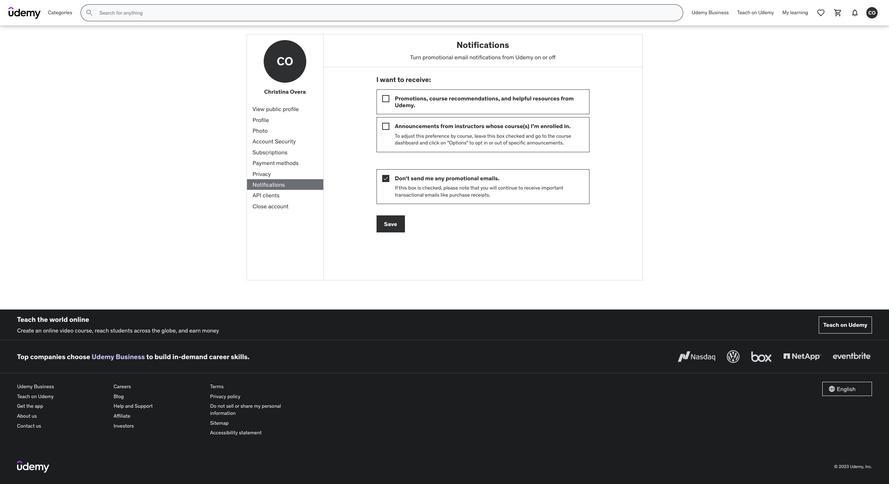 Task type: locate. For each thing, give the bounding box(es) containing it.
course, up "options"
[[457, 133, 473, 139]]

online right an
[[43, 327, 58, 334]]

0 horizontal spatial course
[[429, 95, 448, 102]]

notifications inside "link"
[[253, 181, 285, 188]]

promotional
[[423, 54, 453, 61], [446, 175, 479, 182]]

this right if
[[399, 185, 407, 191]]

1 vertical spatial co
[[277, 54, 293, 68]]

0 vertical spatial udemy image
[[9, 7, 41, 19]]

view public profile
[[253, 105, 299, 113]]

© 2023 udemy, inc.
[[834, 464, 872, 469]]

0 vertical spatial online
[[69, 315, 89, 324]]

of
[[503, 140, 507, 146]]

privacy down payment
[[253, 170, 271, 177]]

and left click
[[420, 140, 428, 146]]

don't send me any promotional emails. if this box is checked, please note that you will continue to receive important transactional emails like purchase receipts.
[[395, 175, 563, 198]]

clients
[[263, 192, 279, 199]]

1 vertical spatial promotional
[[446, 175, 479, 182]]

1 vertical spatial from
[[561, 95, 574, 102]]

security
[[275, 138, 296, 145]]

box inside don't send me any promotional emails. if this box is checked, please note that you will continue to receive important transactional emails like purchase receipts.
[[408, 185, 416, 191]]

categories button
[[44, 4, 76, 21]]

promotional up note
[[446, 175, 479, 182]]

co up christina overa
[[277, 54, 293, 68]]

receive:
[[406, 75, 431, 84]]

0 vertical spatial course
[[429, 95, 448, 102]]

payment
[[253, 159, 275, 166]]

0 vertical spatial us
[[32, 413, 37, 419]]

turn
[[410, 54, 421, 61]]

api
[[253, 192, 261, 199]]

teach on udemy left my
[[737, 9, 774, 16]]

0 vertical spatial notifications
[[457, 39, 509, 50]]

if
[[395, 185, 398, 191]]

subscriptions link
[[247, 147, 323, 158]]

1 vertical spatial business
[[116, 352, 145, 361]]

0 horizontal spatial business
[[34, 383, 54, 390]]

1 vertical spatial course
[[556, 133, 571, 139]]

online
[[69, 315, 89, 324], [43, 327, 58, 334]]

course
[[429, 95, 448, 102], [556, 133, 571, 139]]

notifications up the notifications
[[457, 39, 509, 50]]

on inside notifications turn promotional email notifications from udemy on or off
[[535, 54, 541, 61]]

not
[[218, 403, 225, 409]]

course inside announcements from instructors whose course(s) i'm enrolled in. to adjust this preference by course, leave this box checked and go to the  course dashboard and click on "options" to opt in or out of specific announcements.
[[556, 133, 571, 139]]

or left "off"
[[542, 54, 548, 61]]

teach on udemy link left my
[[733, 4, 778, 21]]

0 horizontal spatial notifications
[[253, 181, 285, 188]]

1 vertical spatial course,
[[75, 327, 93, 334]]

you
[[480, 185, 488, 191]]

teach on udemy link up about us 'link'
[[17, 392, 108, 402]]

course, inside announcements from instructors whose course(s) i'm enrolled in. to adjust this preference by course, leave this box checked and go to the  course dashboard and click on "options" to opt in or out of specific announcements.
[[457, 133, 473, 139]]

1 vertical spatial notifications
[[253, 181, 285, 188]]

us
[[32, 413, 37, 419], [36, 423, 41, 429]]

0 horizontal spatial this
[[399, 185, 407, 191]]

to left build at bottom left
[[146, 352, 153, 361]]

netapp image
[[782, 349, 823, 365]]

1 vertical spatial small image
[[382, 175, 389, 182]]

specific
[[509, 140, 526, 146]]

english button
[[822, 382, 872, 396]]

udemy business
[[692, 9, 729, 16]]

from up by
[[440, 123, 453, 130]]

purchase
[[449, 191, 470, 198]]

don't
[[395, 175, 409, 182]]

0 vertical spatial from
[[502, 54, 514, 61]]

1 vertical spatial online
[[43, 327, 58, 334]]

small image left don't
[[382, 175, 389, 182]]

business
[[709, 9, 729, 16], [116, 352, 145, 361], [34, 383, 54, 390]]

1 horizontal spatial course
[[556, 133, 571, 139]]

world
[[49, 315, 68, 324]]

on up "app"
[[31, 393, 37, 400]]

0 vertical spatial or
[[542, 54, 548, 61]]

us right contact
[[36, 423, 41, 429]]

get
[[17, 403, 25, 409]]

course right promotions,
[[429, 95, 448, 102]]

box image
[[750, 349, 773, 365]]

0 horizontal spatial box
[[408, 185, 416, 191]]

0 vertical spatial co
[[868, 9, 876, 16]]

promotional inside don't send me any promotional emails. if this box is checked, please note that you will continue to receive important transactional emails like purchase receipts.
[[446, 175, 479, 182]]

this up in
[[487, 133, 495, 139]]

eventbrite image
[[831, 349, 872, 365]]

1 horizontal spatial or
[[489, 140, 493, 146]]

notifications inside notifications turn promotional email notifications from udemy on or off
[[457, 39, 509, 50]]

0 horizontal spatial course,
[[75, 327, 93, 334]]

course down in.
[[556, 133, 571, 139]]

the
[[548, 133, 555, 139], [37, 315, 48, 324], [152, 327, 160, 334], [26, 403, 34, 409]]

on inside udemy business teach on udemy get the app about us contact us
[[31, 393, 37, 400]]

emails
[[425, 191, 439, 198]]

this inside don't send me any promotional emails. if this box is checked, please note that you will continue to receive important transactional emails like purchase receipts.
[[399, 185, 407, 191]]

to
[[395, 133, 400, 139]]

1 vertical spatial privacy
[[210, 393, 226, 400]]

on right click
[[440, 140, 446, 146]]

on left "off"
[[535, 54, 541, 61]]

to right go in the top right of the page
[[542, 133, 547, 139]]

christina
[[264, 88, 289, 95]]

or
[[542, 54, 548, 61], [489, 140, 493, 146], [235, 403, 239, 409]]

0 vertical spatial teach on udemy link
[[733, 4, 778, 21]]

profile
[[283, 105, 299, 113]]

do
[[210, 403, 216, 409]]

2 horizontal spatial business
[[709, 9, 729, 16]]

api clients link
[[247, 190, 323, 201]]

udemy,
[[850, 464, 864, 469]]

and right help
[[125, 403, 133, 409]]

to left receive
[[518, 185, 523, 191]]

methods
[[276, 159, 299, 166]]

1 horizontal spatial course,
[[457, 133, 473, 139]]

1 horizontal spatial business
[[116, 352, 145, 361]]

and left 'earn'
[[178, 327, 188, 334]]

1 vertical spatial box
[[408, 185, 416, 191]]

notifications image
[[851, 9, 859, 17]]

to left opt
[[469, 140, 474, 146]]

recommendations,
[[449, 95, 500, 102]]

to
[[397, 75, 404, 84], [542, 133, 547, 139], [469, 140, 474, 146], [518, 185, 523, 191], [146, 352, 153, 361]]

small image for don't send me any promotional emails.
[[382, 175, 389, 182]]

udemy image
[[9, 7, 41, 19], [17, 461, 49, 473]]

2 vertical spatial or
[[235, 403, 239, 409]]

co right notifications icon
[[868, 9, 876, 16]]

statement
[[239, 430, 262, 436]]

on up "eventbrite" image
[[840, 321, 847, 328]]

top companies choose udemy business to build in-demand career skills.
[[17, 352, 249, 361]]

teach
[[737, 9, 750, 16], [17, 315, 36, 324], [823, 321, 839, 328], [17, 393, 30, 400]]

0 vertical spatial promotional
[[423, 54, 453, 61]]

0 vertical spatial small image
[[382, 123, 389, 130]]

2 horizontal spatial or
[[542, 54, 548, 61]]

2 vertical spatial small image
[[828, 386, 835, 393]]

do not sell or share my personal information button
[[210, 402, 301, 418]]

promotional right turn
[[423, 54, 453, 61]]

2 horizontal spatial from
[[561, 95, 574, 102]]

1 horizontal spatial online
[[69, 315, 89, 324]]

note
[[459, 185, 469, 191]]

email
[[454, 54, 468, 61]]

2 vertical spatial teach on udemy link
[[17, 392, 108, 402]]

whose
[[486, 123, 503, 130]]

"options"
[[447, 140, 468, 146]]

0 horizontal spatial or
[[235, 403, 239, 409]]

i'm
[[531, 123, 539, 130]]

1 vertical spatial teach on udemy
[[823, 321, 867, 328]]

skills.
[[231, 352, 249, 361]]

save button
[[376, 215, 405, 232]]

profile link
[[247, 114, 323, 125]]

announcements from instructors whose course(s) i'm enrolled in. to adjust this preference by course, leave this box checked and go to the  course dashboard and click on "options" to opt in or out of specific announcements.
[[395, 123, 571, 146]]

my
[[254, 403, 261, 409]]

1 vertical spatial teach on udemy link
[[819, 316, 872, 333]]

earn
[[189, 327, 201, 334]]

2 horizontal spatial this
[[487, 133, 495, 139]]

blog link
[[114, 392, 204, 402]]

udemy business teach on udemy get the app about us contact us
[[17, 383, 54, 429]]

0 vertical spatial teach on udemy
[[737, 9, 774, 16]]

teach on udemy link up "eventbrite" image
[[819, 316, 872, 333]]

0 horizontal spatial privacy
[[210, 393, 226, 400]]

or right in
[[489, 140, 493, 146]]

0 vertical spatial box
[[497, 133, 505, 139]]

us right about
[[32, 413, 37, 419]]

inc.
[[865, 464, 872, 469]]

2 vertical spatial business
[[34, 383, 54, 390]]

small image down small image
[[382, 123, 389, 130]]

promotions,
[[395, 95, 428, 102]]

this down announcements at the left of page
[[416, 133, 424, 139]]

1 horizontal spatial from
[[502, 54, 514, 61]]

affiliate link
[[114, 411, 204, 421]]

accessibility
[[210, 430, 238, 436]]

photo link
[[247, 125, 323, 136]]

contact
[[17, 423, 35, 429]]

get the app link
[[17, 402, 108, 411]]

1 vertical spatial or
[[489, 140, 493, 146]]

1 horizontal spatial box
[[497, 133, 505, 139]]

box up out
[[497, 133, 505, 139]]

teach the world online create an online video course, reach students across the globe, and earn money
[[17, 315, 219, 334]]

1 horizontal spatial notifications
[[457, 39, 509, 50]]

from right the notifications
[[502, 54, 514, 61]]

2 vertical spatial from
[[440, 123, 453, 130]]

leave
[[474, 133, 486, 139]]

notifications up the clients
[[253, 181, 285, 188]]

my learning
[[782, 9, 808, 16]]

and left helpful
[[501, 95, 511, 102]]

learning
[[790, 9, 808, 16]]

from inside announcements from instructors whose course(s) i'm enrolled in. to adjust this preference by course, leave this box checked and go to the  course dashboard and click on "options" to opt in or out of specific announcements.
[[440, 123, 453, 130]]

0 horizontal spatial from
[[440, 123, 453, 130]]

on inside announcements from instructors whose course(s) i'm enrolled in. to adjust this preference by course, leave this box checked and go to the  course dashboard and click on "options" to opt in or out of specific announcements.
[[440, 140, 446, 146]]

the left globe,
[[152, 327, 160, 334]]

teach on udemy
[[737, 9, 774, 16], [823, 321, 867, 328]]

wishlist image
[[817, 9, 825, 17]]

from right resources
[[561, 95, 574, 102]]

course, inside teach the world online create an online video course, reach students across the globe, and earn money
[[75, 327, 93, 334]]

teach on udemy up "eventbrite" image
[[823, 321, 867, 328]]

course inside promotions, course recommendations, and helpful resources from udemy.
[[429, 95, 448, 102]]

1 horizontal spatial teach on udemy
[[823, 321, 867, 328]]

demand
[[181, 352, 208, 361]]

close account
[[253, 203, 289, 210]]

adjust
[[401, 133, 415, 139]]

0 vertical spatial privacy
[[253, 170, 271, 177]]

small image
[[382, 123, 389, 130], [382, 175, 389, 182], [828, 386, 835, 393]]

out
[[495, 140, 502, 146]]

shopping cart with 0 items image
[[834, 9, 842, 17]]

privacy
[[253, 170, 271, 177], [210, 393, 226, 400]]

or inside notifications turn promotional email notifications from udemy on or off
[[542, 54, 548, 61]]

me
[[425, 175, 434, 182]]

the up announcements.
[[548, 133, 555, 139]]

business inside udemy business teach on udemy get the app about us contact us
[[34, 383, 54, 390]]

course, right video
[[75, 327, 93, 334]]

0 vertical spatial business
[[709, 9, 729, 16]]

small image left english
[[828, 386, 835, 393]]

my
[[782, 9, 789, 16]]

the up an
[[37, 315, 48, 324]]

the right get
[[26, 403, 34, 409]]

udemy business link
[[687, 4, 733, 21], [92, 352, 145, 361], [17, 382, 108, 392]]

terms privacy policy do not sell or share my personal information sitemap accessibility statement
[[210, 383, 281, 436]]

christina overa
[[264, 88, 306, 95]]

small image for announcements from instructors whose course(s) i'm enrolled in.
[[382, 123, 389, 130]]

share
[[241, 403, 253, 409]]

1 horizontal spatial co
[[868, 9, 876, 16]]

online up video
[[69, 315, 89, 324]]

1 vertical spatial udemy image
[[17, 461, 49, 473]]

career
[[209, 352, 229, 361]]

Search for anything text field
[[98, 7, 674, 19]]

privacy down terms
[[210, 393, 226, 400]]

business for udemy business
[[709, 9, 729, 16]]

box left is
[[408, 185, 416, 191]]

2023
[[839, 464, 849, 469]]

or right sell
[[235, 403, 239, 409]]

0 vertical spatial course,
[[457, 133, 473, 139]]

checked,
[[422, 185, 442, 191]]

contact us link
[[17, 421, 108, 431]]



Task type: describe. For each thing, give the bounding box(es) containing it.
announcements
[[395, 123, 439, 130]]

submit search image
[[85, 9, 94, 17]]

business for udemy business teach on udemy get the app about us contact us
[[34, 383, 54, 390]]

continue
[[498, 185, 517, 191]]

photo
[[253, 127, 268, 134]]

that
[[470, 185, 479, 191]]

account
[[253, 138, 273, 145]]

and left go in the top right of the page
[[526, 133, 534, 139]]

sitemap link
[[210, 418, 301, 428]]

0 horizontal spatial teach on udemy link
[[17, 392, 108, 402]]

to right want at the left top of the page
[[397, 75, 404, 84]]

want
[[380, 75, 396, 84]]

dashboard
[[395, 140, 418, 146]]

checked
[[506, 133, 525, 139]]

terms link
[[210, 382, 301, 392]]

an
[[35, 327, 42, 334]]

on left my
[[751, 9, 757, 16]]

small image
[[382, 95, 389, 102]]

resources
[[533, 95, 560, 102]]

create
[[17, 327, 34, 334]]

volkswagen image
[[725, 349, 741, 365]]

categories
[[48, 9, 72, 16]]

information
[[210, 410, 236, 416]]

udemy inside notifications turn promotional email notifications from udemy on or off
[[515, 54, 533, 61]]

promotional inside notifications turn promotional email notifications from udemy on or off
[[423, 54, 453, 61]]

app
[[35, 403, 43, 409]]

enrolled
[[540, 123, 563, 130]]

teach inside udemy business teach on udemy get the app about us contact us
[[17, 393, 30, 400]]

about us link
[[17, 411, 108, 421]]

in.
[[564, 123, 571, 130]]

or inside announcements from instructors whose course(s) i'm enrolled in. to adjust this preference by course, leave this box checked and go to the  course dashboard and click on "options" to opt in or out of specific announcements.
[[489, 140, 493, 146]]

small image inside "english" button
[[828, 386, 835, 393]]

my learning link
[[778, 4, 812, 21]]

preference
[[425, 133, 449, 139]]

or inside terms privacy policy do not sell or share my personal information sitemap accessibility statement
[[235, 403, 239, 409]]

1 horizontal spatial teach on udemy link
[[733, 4, 778, 21]]

build
[[155, 352, 171, 361]]

from inside promotions, course recommendations, and helpful resources from udemy.
[[561, 95, 574, 102]]

instructors
[[455, 123, 484, 130]]

1 horizontal spatial this
[[416, 133, 424, 139]]

notifications
[[469, 54, 501, 61]]

promotions, course recommendations, and helpful resources from udemy.
[[395, 95, 574, 109]]

teach inside teach the world online create an online video course, reach students across the globe, and earn money
[[17, 315, 36, 324]]

0 horizontal spatial co
[[277, 54, 293, 68]]

box inside announcements from instructors whose course(s) i'm enrolled in. to adjust this preference by course, leave this box checked and go to the  course dashboard and click on "options" to opt in or out of specific announcements.
[[497, 133, 505, 139]]

important
[[541, 185, 563, 191]]

terms
[[210, 383, 224, 390]]

notifications for notifications turn promotional email notifications from udemy on or off
[[457, 39, 509, 50]]

privacy inside terms privacy policy do not sell or share my personal information sitemap accessibility statement
[[210, 393, 226, 400]]

like
[[440, 191, 448, 198]]

careers blog help and support affiliate investors
[[114, 383, 153, 429]]

nasdaq image
[[676, 349, 717, 365]]

students
[[110, 327, 133, 334]]

choose
[[67, 352, 90, 361]]

i want to receive:
[[376, 75, 431, 84]]

0 horizontal spatial online
[[43, 327, 58, 334]]

help
[[114, 403, 124, 409]]

©
[[834, 464, 838, 469]]

2 vertical spatial udemy business link
[[17, 382, 108, 392]]

by
[[451, 133, 456, 139]]

payment methods
[[253, 159, 299, 166]]

about
[[17, 413, 30, 419]]

i
[[376, 75, 378, 84]]

from inside notifications turn promotional email notifications from udemy on or off
[[502, 54, 514, 61]]

money
[[202, 327, 219, 334]]

0 vertical spatial udemy business link
[[687, 4, 733, 21]]

1 horizontal spatial privacy
[[253, 170, 271, 177]]

1 vertical spatial udemy business link
[[92, 352, 145, 361]]

notifications turn promotional email notifications from udemy on or off
[[410, 39, 556, 61]]

and inside promotions, course recommendations, and helpful resources from udemy.
[[501, 95, 511, 102]]

co inside 'link'
[[868, 9, 876, 16]]

co link
[[863, 4, 881, 21]]

english
[[837, 385, 856, 393]]

click
[[429, 140, 439, 146]]

the inside announcements from instructors whose course(s) i'm enrolled in. to adjust this preference by course, leave this box checked and go to the  course dashboard and click on "options" to opt in or out of specific announcements.
[[548, 133, 555, 139]]

support
[[135, 403, 153, 409]]

please
[[443, 185, 458, 191]]

to inside don't send me any promotional emails. if this box is checked, please note that you will continue to receive important transactional emails like purchase receipts.
[[518, 185, 523, 191]]

notifications for notifications
[[253, 181, 285, 188]]

the inside udemy business teach on udemy get the app about us contact us
[[26, 403, 34, 409]]

across
[[134, 327, 151, 334]]

public
[[266, 105, 281, 113]]

0 horizontal spatial teach on udemy
[[737, 9, 774, 16]]

in
[[484, 140, 488, 146]]

and inside teach the world online create an online video course, reach students across the globe, and earn money
[[178, 327, 188, 334]]

careers
[[114, 383, 131, 390]]

receipts.
[[471, 191, 490, 198]]

course(s)
[[505, 123, 529, 130]]

go
[[535, 133, 541, 139]]

reach
[[95, 327, 109, 334]]

opt
[[475, 140, 482, 146]]

1 vertical spatial us
[[36, 423, 41, 429]]

account
[[268, 203, 289, 210]]

policy
[[227, 393, 240, 400]]

and inside careers blog help and support affiliate investors
[[125, 403, 133, 409]]

notifications link
[[247, 179, 323, 190]]

close
[[253, 203, 267, 210]]

udemy.
[[395, 102, 415, 109]]

globe,
[[162, 327, 177, 334]]

companies
[[30, 352, 65, 361]]

investors link
[[114, 421, 204, 431]]

careers link
[[114, 382, 204, 392]]

will
[[490, 185, 497, 191]]

receive
[[524, 185, 540, 191]]

blog
[[114, 393, 124, 400]]

sitemap
[[210, 420, 229, 426]]

view
[[253, 105, 265, 113]]

2 horizontal spatial teach on udemy link
[[819, 316, 872, 333]]



Task type: vqa. For each thing, say whether or not it's contained in the screenshot.
'lifetime'
no



